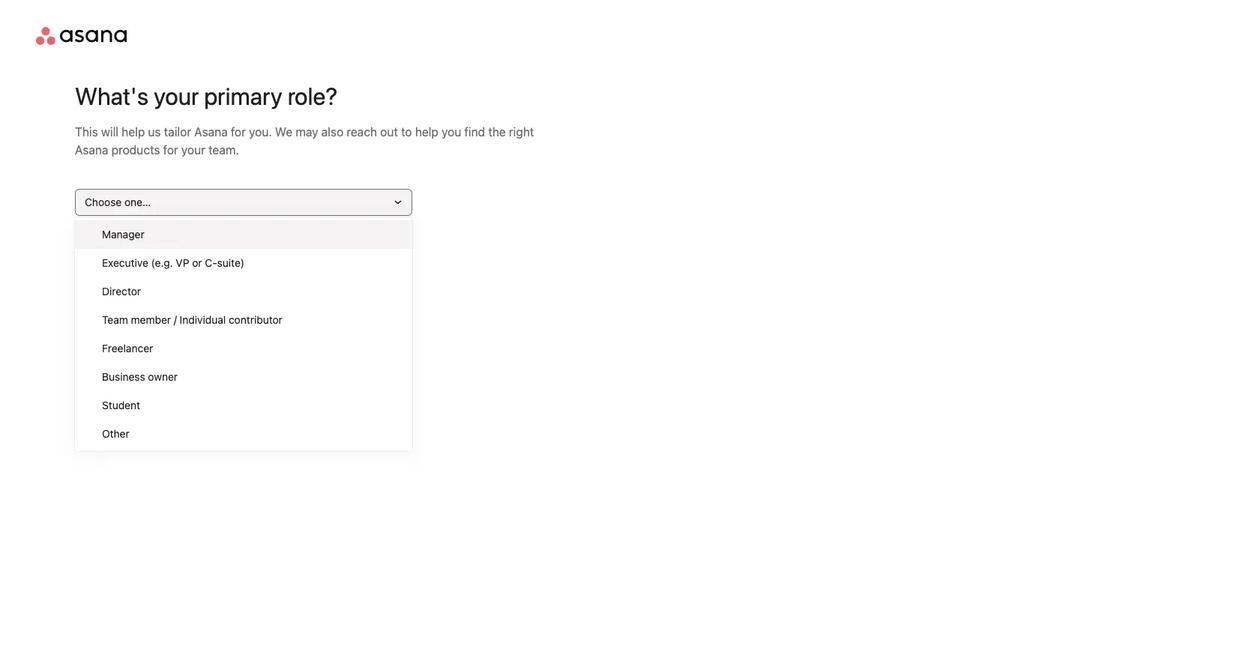 Task type: describe. For each thing, give the bounding box(es) containing it.
or
[[192, 256, 202, 269]]

vp
[[176, 256, 189, 269]]

this
[[75, 125, 98, 139]]

director
[[102, 285, 141, 298]]

you
[[442, 125, 461, 139]]

choose
[[85, 196, 122, 208]]

suite)
[[217, 256, 245, 269]]

1 help from the left
[[122, 125, 145, 139]]

one…
[[124, 196, 151, 208]]

right
[[509, 125, 534, 139]]

business
[[102, 370, 145, 383]]

manager option
[[75, 220, 412, 249]]

also
[[322, 125, 344, 139]]

0 horizontal spatial asana
[[75, 143, 108, 157]]

you.
[[249, 125, 272, 139]]

choose one… button
[[75, 189, 412, 216]]

owner
[[148, 370, 178, 383]]

1 horizontal spatial asana
[[194, 125, 228, 139]]

tailor
[[164, 125, 191, 139]]

this will help us tailor asana for you. we may also reach out to help you find the right asana products for your team.
[[75, 125, 534, 157]]

continue
[[85, 283, 128, 295]]

may
[[296, 125, 318, 139]]

choose one…
[[85, 196, 151, 208]]

(e.g.
[[151, 256, 173, 269]]

out
[[380, 125, 398, 139]]

the
[[488, 125, 506, 139]]

primary role?
[[204, 82, 338, 110]]

reach
[[347, 125, 377, 139]]

manager
[[102, 228, 144, 241]]



Task type: locate. For each thing, give the bounding box(es) containing it.
find
[[465, 125, 485, 139]]

us
[[148, 125, 161, 139]]

your up 'tailor'
[[154, 82, 199, 110]]

0 vertical spatial for
[[231, 125, 246, 139]]

student
[[102, 399, 140, 412]]

continue button
[[75, 276, 138, 303]]

1 vertical spatial asana
[[75, 143, 108, 157]]

your inside this will help us tailor asana for you. we may also reach out to help you find the right asana products for your team.
[[181, 143, 205, 157]]

individual
[[180, 313, 226, 326]]

your down 'tailor'
[[181, 143, 205, 157]]

1 horizontal spatial help
[[415, 125, 439, 139]]

1 horizontal spatial for
[[231, 125, 246, 139]]

we
[[275, 125, 293, 139]]

for left you.
[[231, 125, 246, 139]]

for down 'tailor'
[[163, 143, 178, 157]]

asana
[[194, 125, 228, 139], [75, 143, 108, 157]]

team member / individual contributor
[[102, 313, 283, 326]]

executive
[[102, 256, 148, 269]]

will
[[101, 125, 118, 139]]

your
[[154, 82, 199, 110], [181, 143, 205, 157]]

asana up team.
[[194, 125, 228, 139]]

c-
[[205, 256, 217, 269]]

for
[[231, 125, 246, 139], [163, 143, 178, 157]]

freelancer
[[102, 342, 153, 355]]

what's your primary role?
[[75, 82, 338, 110]]

to
[[401, 125, 412, 139]]

0 horizontal spatial for
[[163, 143, 178, 157]]

asana image
[[36, 27, 127, 45]]

products
[[111, 143, 160, 157]]

help
[[122, 125, 145, 139], [415, 125, 439, 139]]

help up products
[[122, 125, 145, 139]]

help right to
[[415, 125, 439, 139]]

1 vertical spatial for
[[163, 143, 178, 157]]

member
[[131, 313, 171, 326]]

1 vertical spatial your
[[181, 143, 205, 157]]

asana down "this"
[[75, 143, 108, 157]]

0 vertical spatial asana
[[194, 125, 228, 139]]

team
[[102, 313, 128, 326]]

team.
[[209, 143, 239, 157]]

what's
[[75, 82, 148, 110]]

executive (e.g. vp or c-suite)
[[102, 256, 245, 269]]

2 help from the left
[[415, 125, 439, 139]]

business owner
[[102, 370, 178, 383]]

/
[[174, 313, 177, 326]]

0 vertical spatial your
[[154, 82, 199, 110]]

other
[[102, 427, 130, 440]]

contributor
[[229, 313, 283, 326]]

0 horizontal spatial help
[[122, 125, 145, 139]]



Task type: vqa. For each thing, say whether or not it's contained in the screenshot.
2nd Mark complete option from the bottom of the page
no



